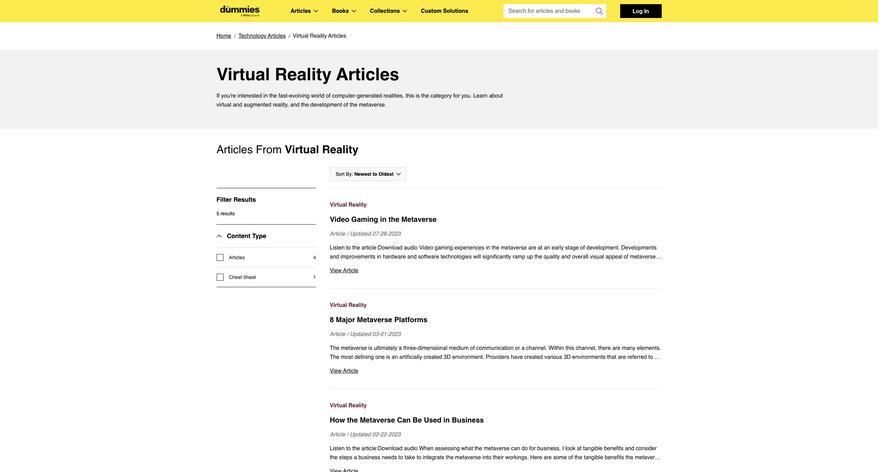 Task type: describe. For each thing, give the bounding box(es) containing it.
view for 8
[[330, 368, 342, 374]]

cheat
[[229, 275, 242, 280]]

the left 'fast-'
[[270, 93, 277, 99]]

01-
[[381, 332, 389, 338]]

Search for articles and books text field
[[504, 4, 594, 18]]

how
[[330, 416, 345, 425]]

world
[[311, 93, 325, 99]]

can
[[397, 416, 411, 425]]

learn
[[474, 93, 488, 99]]

updated for major
[[350, 332, 371, 338]]

filter results
[[217, 196, 256, 203]]

metaverse for platforms
[[357, 316, 393, 324]]

major
[[336, 316, 355, 324]]

2023 for the
[[389, 231, 401, 237]]

technology articles link
[[239, 32, 286, 41]]

/ for the
[[347, 432, 349, 438]]

custom solutions
[[421, 8, 469, 14]]

about
[[489, 93, 503, 99]]

1 and from the left
[[233, 102, 242, 108]]

video gaming in the metaverse
[[330, 215, 437, 224]]

realities,
[[384, 93, 404, 99]]

open article categories image
[[314, 10, 318, 12]]

28-
[[381, 231, 389, 237]]

view article link for 8 major metaverse platforms
[[330, 367, 662, 376]]

metaverse.
[[359, 102, 387, 108]]

virtual reality for gaming
[[330, 202, 367, 208]]

articles left open article categories icon
[[291, 8, 311, 14]]

interested
[[238, 93, 262, 99]]

0 horizontal spatial of
[[326, 93, 331, 99]]

8
[[330, 316, 334, 324]]

the right is
[[422, 93, 429, 99]]

articles from virtual reality
[[217, 143, 359, 156]]

4
[[314, 255, 316, 261]]

in inside "link"
[[380, 215, 387, 224]]

is
[[416, 93, 420, 99]]

filter
[[217, 196, 232, 203]]

oldest
[[379, 171, 394, 177]]

virtual reality for major
[[330, 302, 367, 309]]

reality down open article categories icon
[[310, 33, 327, 39]]

category
[[431, 93, 452, 99]]

03-
[[373, 332, 381, 338]]

computer-
[[332, 93, 357, 99]]

2 vertical spatial in
[[444, 416, 450, 425]]

articles left the from
[[217, 143, 253, 156]]

video gaming in the metaverse link
[[330, 214, 662, 225]]

article for major
[[330, 332, 346, 338]]

view article link for video gaming in the metaverse
[[330, 266, 662, 275]]

reality up evolving
[[275, 64, 332, 84]]

technology articles
[[239, 33, 286, 39]]

video
[[330, 215, 350, 224]]

sheet
[[243, 275, 256, 280]]

sort
[[336, 171, 345, 177]]

from
[[256, 143, 282, 156]]

in inside if you're interested in the fast-evolving world of computer-generated realities, this is the category for you. learn about virtual and augmented reality, and the development of the metaverse.
[[264, 93, 268, 99]]

fast-
[[279, 93, 290, 99]]

sort by: newest to oldest
[[336, 171, 394, 177]]

articles right technology
[[268, 33, 286, 39]]

results
[[221, 211, 235, 217]]

metaverse for can
[[360, 416, 395, 425]]

8 major metaverse platforms
[[330, 316, 428, 324]]

business
[[452, 416, 484, 425]]

5
[[217, 211, 219, 217]]

how the metaverse can be used in business link
[[330, 415, 662, 426]]

newest
[[355, 171, 372, 177]]

1 vertical spatial virtual reality articles
[[217, 64, 400, 84]]

if you're interested in the fast-evolving world of computer-generated realities, this is the category for you. learn about virtual and augmented reality, and the development of the metaverse.
[[217, 93, 503, 108]]

virtual reality link for video gaming in the metaverse
[[330, 201, 662, 210]]

if
[[217, 93, 220, 99]]

log in link
[[621, 4, 662, 18]]

5 results
[[217, 211, 235, 217]]

the down evolving
[[301, 102, 309, 108]]

gaming
[[352, 215, 378, 224]]

generated
[[357, 93, 382, 99]]

in
[[645, 8, 650, 14]]

8 major metaverse platforms link
[[330, 315, 662, 325]]

evolving
[[290, 93, 310, 99]]

the down computer-
[[350, 102, 358, 108]]

virtual
[[217, 102, 231, 108]]

for
[[454, 93, 460, 99]]

the inside "link"
[[389, 215, 400, 224]]

view for video
[[330, 268, 342, 274]]

articles up cheat
[[229, 255, 245, 261]]

1
[[314, 275, 316, 280]]

results
[[234, 196, 256, 203]]

1 vertical spatial of
[[344, 102, 348, 108]]



Task type: locate. For each thing, give the bounding box(es) containing it.
3 2023 from the top
[[389, 432, 401, 438]]

2023 down "can"
[[389, 432, 401, 438]]

2023 for platforms
[[389, 332, 401, 338]]

virtual reality
[[330, 202, 367, 208], [330, 302, 367, 309], [330, 403, 367, 409]]

updated
[[350, 231, 371, 237], [350, 332, 371, 338], [350, 432, 371, 438]]

articles
[[291, 8, 311, 14], [268, 33, 286, 39], [329, 33, 347, 39], [336, 64, 400, 84], [217, 143, 253, 156], [229, 255, 245, 261]]

2 virtual reality from the top
[[330, 302, 367, 309]]

2 virtual reality link from the top
[[330, 301, 662, 310]]

2 vertical spatial updated
[[350, 432, 371, 438]]

3 virtual reality link from the top
[[330, 402, 662, 411]]

virtual reality for the
[[330, 403, 367, 409]]

log in
[[633, 8, 650, 14]]

0 horizontal spatial and
[[233, 102, 242, 108]]

1 / from the top
[[347, 231, 349, 237]]

view article link
[[330, 266, 662, 275], [330, 367, 662, 376]]

in up augmented
[[264, 93, 268, 99]]

metaverse inside "link"
[[402, 215, 437, 224]]

0 horizontal spatial in
[[264, 93, 268, 99]]

2 horizontal spatial in
[[444, 416, 450, 425]]

updated for gaming
[[350, 231, 371, 237]]

view article
[[330, 268, 359, 274], [330, 368, 359, 374]]

reality up sort
[[322, 143, 359, 156]]

2023
[[389, 231, 401, 237], [389, 332, 401, 338], [389, 432, 401, 438]]

reality up major on the left bottom of the page
[[349, 302, 367, 309]]

0 vertical spatial virtual reality link
[[330, 201, 662, 210]]

2 2023 from the top
[[389, 332, 401, 338]]

virtual reality link up 8 major metaverse platforms link
[[330, 301, 662, 310]]

1 vertical spatial metaverse
[[357, 316, 393, 324]]

2 / from the top
[[347, 332, 349, 338]]

2023 right 03-
[[389, 332, 401, 338]]

/ down the video
[[347, 231, 349, 237]]

open book categories image
[[352, 10, 357, 12]]

reality
[[310, 33, 327, 39], [275, 64, 332, 84], [322, 143, 359, 156], [349, 202, 367, 208], [349, 302, 367, 309], [349, 403, 367, 409]]

2 view article from the top
[[330, 368, 359, 374]]

07-
[[373, 231, 381, 237]]

1 view article link from the top
[[330, 266, 662, 275]]

2 updated from the top
[[350, 332, 371, 338]]

the right how on the left of page
[[347, 416, 358, 425]]

articles down books
[[329, 33, 347, 39]]

1 horizontal spatial and
[[291, 102, 300, 108]]

22-
[[381, 432, 389, 438]]

development
[[311, 102, 342, 108]]

used
[[424, 416, 442, 425]]

custom solutions link
[[421, 7, 469, 16]]

reality up article / updated 02-22-2023
[[349, 403, 367, 409]]

custom
[[421, 8, 442, 14]]

virtual reality articles down open article categories icon
[[293, 33, 347, 39]]

and
[[233, 102, 242, 108], [291, 102, 300, 108]]

1 vertical spatial updated
[[350, 332, 371, 338]]

2023 right "07-"
[[389, 231, 401, 237]]

/ left 02- on the left bottom
[[347, 432, 349, 438]]

article / updated 02-22-2023
[[330, 432, 401, 438]]

updated for the
[[350, 432, 371, 438]]

virtual reality articles
[[293, 33, 347, 39], [217, 64, 400, 84]]

2 vertical spatial metaverse
[[360, 416, 395, 425]]

cheat sheet
[[229, 275, 256, 280]]

1 vertical spatial view article
[[330, 368, 359, 374]]

view
[[330, 268, 342, 274], [330, 368, 342, 374]]

virtual reality up how on the left of page
[[330, 403, 367, 409]]

1 updated from the top
[[350, 231, 371, 237]]

0 vertical spatial /
[[347, 231, 349, 237]]

in
[[264, 93, 268, 99], [380, 215, 387, 224], [444, 416, 450, 425]]

reality,
[[273, 102, 289, 108]]

collections
[[370, 8, 400, 14]]

virtual reality articles up evolving
[[217, 64, 400, 84]]

0 vertical spatial view article
[[330, 268, 359, 274]]

and down you're
[[233, 102, 242, 108]]

of down computer-
[[344, 102, 348, 108]]

type
[[252, 232, 266, 240]]

2 vertical spatial 2023
[[389, 432, 401, 438]]

2 and from the left
[[291, 102, 300, 108]]

updated left 02- on the left bottom
[[350, 432, 371, 438]]

home
[[217, 33, 231, 39]]

virtual
[[293, 33, 309, 39], [217, 64, 270, 84], [285, 143, 319, 156], [330, 202, 347, 208], [330, 302, 347, 309], [330, 403, 347, 409]]

in right used
[[444, 416, 450, 425]]

0 vertical spatial metaverse
[[402, 215, 437, 224]]

log
[[633, 8, 643, 14]]

2023 for can
[[389, 432, 401, 438]]

of
[[326, 93, 331, 99], [344, 102, 348, 108]]

3 / from the top
[[347, 432, 349, 438]]

/ for major
[[347, 332, 349, 338]]

virtual reality up the video
[[330, 202, 367, 208]]

0 vertical spatial 2023
[[389, 231, 401, 237]]

technology
[[239, 33, 267, 39]]

1 horizontal spatial in
[[380, 215, 387, 224]]

1 vertical spatial view
[[330, 368, 342, 374]]

0 vertical spatial virtual reality articles
[[293, 33, 347, 39]]

/ down major on the left bottom of the page
[[347, 332, 349, 338]]

1 virtual reality link from the top
[[330, 201, 662, 210]]

2 view article link from the top
[[330, 367, 662, 376]]

/ for gaming
[[347, 231, 349, 237]]

group
[[504, 4, 607, 18]]

metaverse inside 8 major metaverse platforms link
[[357, 316, 393, 324]]

0 vertical spatial view article link
[[330, 266, 662, 275]]

1 view from the top
[[330, 268, 342, 274]]

/
[[347, 231, 349, 237], [347, 332, 349, 338], [347, 432, 349, 438]]

1 virtual reality from the top
[[330, 202, 367, 208]]

content
[[227, 232, 251, 240]]

3 virtual reality from the top
[[330, 403, 367, 409]]

of up development
[[326, 93, 331, 99]]

articles up generated
[[336, 64, 400, 84]]

0 vertical spatial updated
[[350, 231, 371, 237]]

article for the
[[330, 432, 346, 438]]

2 view from the top
[[330, 368, 342, 374]]

be
[[413, 416, 422, 425]]

virtual reality link
[[330, 201, 662, 210], [330, 301, 662, 310], [330, 402, 662, 411]]

3 updated from the top
[[350, 432, 371, 438]]

reality up gaming
[[349, 202, 367, 208]]

you.
[[462, 93, 472, 99]]

0 vertical spatial of
[[326, 93, 331, 99]]

virtual reality link up video gaming in the metaverse "link"
[[330, 201, 662, 210]]

2 vertical spatial virtual reality
[[330, 403, 367, 409]]

platforms
[[395, 316, 428, 324]]

article / updated 03-01-2023
[[330, 332, 401, 338]]

the
[[270, 93, 277, 99], [422, 93, 429, 99], [301, 102, 309, 108], [350, 102, 358, 108], [389, 215, 400, 224], [347, 416, 358, 425]]

1 horizontal spatial of
[[344, 102, 348, 108]]

1 vertical spatial virtual reality
[[330, 302, 367, 309]]

metaverse
[[402, 215, 437, 224], [357, 316, 393, 324], [360, 416, 395, 425]]

view article for major
[[330, 368, 359, 374]]

view article for gaming
[[330, 268, 359, 274]]

books
[[332, 8, 349, 14]]

1 vertical spatial /
[[347, 332, 349, 338]]

solutions
[[444, 8, 469, 14]]

this
[[406, 93, 415, 99]]

you're
[[221, 93, 236, 99]]

1 view article from the top
[[330, 268, 359, 274]]

0 vertical spatial view
[[330, 268, 342, 274]]

augmented
[[244, 102, 272, 108]]

1 vertical spatial 2023
[[389, 332, 401, 338]]

content type
[[227, 232, 266, 240]]

content type button
[[217, 225, 266, 248]]

02-
[[373, 432, 381, 438]]

virtual reality up major on the left bottom of the page
[[330, 302, 367, 309]]

by:
[[346, 171, 353, 177]]

to
[[373, 171, 378, 177]]

virtual reality link for how the metaverse can be used in business
[[330, 402, 662, 411]]

home link
[[217, 32, 231, 41]]

logo image
[[217, 5, 263, 17]]

updated left 03-
[[350, 332, 371, 338]]

1 vertical spatial virtual reality link
[[330, 301, 662, 310]]

cookie consent banner dialog
[[0, 448, 879, 473]]

how the metaverse can be used in business
[[330, 416, 484, 425]]

1 2023 from the top
[[389, 231, 401, 237]]

virtual reality link for 8 major metaverse platforms
[[330, 301, 662, 310]]

virtual reality link up how the metaverse can be used in business link
[[330, 402, 662, 411]]

updated down gaming
[[350, 231, 371, 237]]

in up 28-
[[380, 215, 387, 224]]

open collections list image
[[403, 10, 408, 12]]

0 vertical spatial virtual reality
[[330, 202, 367, 208]]

2 vertical spatial /
[[347, 432, 349, 438]]

article for gaming
[[330, 231, 346, 237]]

2 vertical spatial virtual reality link
[[330, 402, 662, 411]]

and down evolving
[[291, 102, 300, 108]]

1 vertical spatial in
[[380, 215, 387, 224]]

the right gaming
[[389, 215, 400, 224]]

article / updated 07-28-2023
[[330, 231, 401, 237]]

1 vertical spatial view article link
[[330, 367, 662, 376]]

0 vertical spatial in
[[264, 93, 268, 99]]



Task type: vqa. For each thing, say whether or not it's contained in the screenshot.
MAJOR
yes



